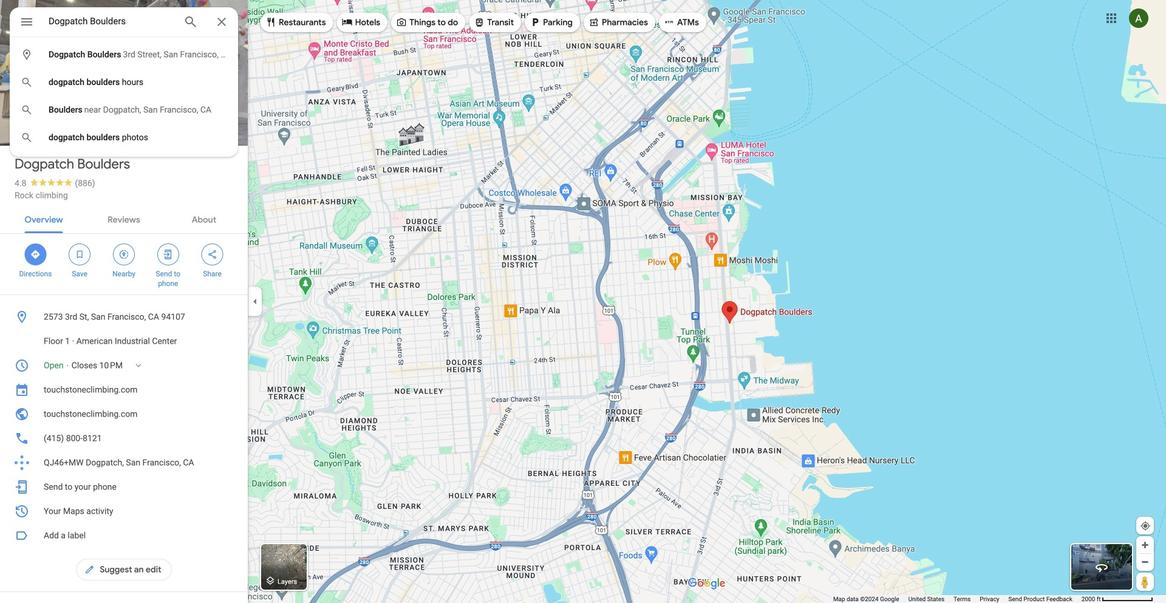 Task type: describe. For each thing, give the bounding box(es) containing it.
zoom in image
[[1141, 541, 1151, 550]]

google account: augustus odena  
(augustus@adept.ai) image
[[1130, 9, 1149, 28]]

street view image
[[1095, 560, 1110, 575]]

none search field inside google maps element
[[10, 7, 238, 157]]

4.8 stars image
[[26, 178, 75, 186]]

show street view coverage image
[[1137, 573, 1155, 591]]

1 cell from the top
[[10, 45, 232, 65]]

tab list inside google maps element
[[0, 204, 248, 233]]

show your location image
[[1141, 521, 1152, 532]]

2 cell from the top
[[10, 73, 230, 92]]

collapse side panel image
[[249, 295, 262, 308]]

suggestions grid
[[10, 36, 238, 157]]

dogpatch boulders main content
[[0, 0, 248, 604]]

google maps element
[[0, 0, 1167, 604]]

none field inside "dogpatch boulders" "field"
[[49, 14, 174, 29]]

zoom out image
[[1141, 558, 1151, 567]]



Task type: locate. For each thing, give the bounding box(es) containing it.
tab list
[[0, 204, 248, 233]]

None field
[[49, 14, 174, 29]]

cell
[[10, 45, 232, 65], [10, 73, 230, 92], [10, 100, 230, 120], [10, 128, 230, 148]]

3 cell from the top
[[10, 100, 230, 120]]

Dogpatch Boulders field
[[10, 7, 238, 40]]

None search field
[[10, 7, 238, 157]]

actions for dogpatch boulders region
[[0, 234, 248, 295]]

886 reviews element
[[75, 178, 95, 188]]

4 cell from the top
[[10, 128, 230, 148]]

information for dogpatch boulders region
[[0, 305, 248, 524]]



Task type: vqa. For each thing, say whether or not it's contained in the screenshot.
first CELL
yes



